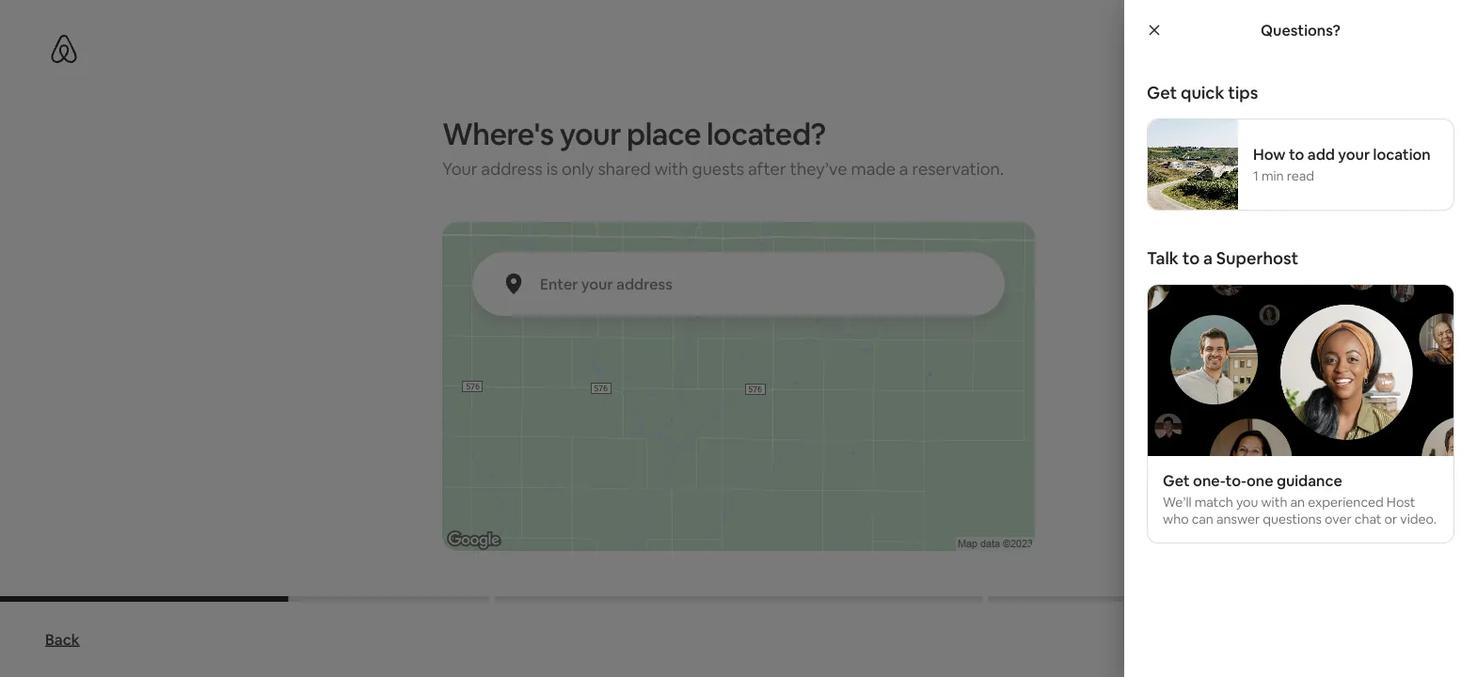 Task type: locate. For each thing, give the bounding box(es) containing it.
1 vertical spatial a
[[1204, 248, 1213, 270]]

0 horizontal spatial with
[[655, 158, 689, 180]]

None text field
[[1148, 456, 1454, 543]]

0 horizontal spatial a
[[900, 158, 909, 180]]

with left an
[[1262, 494, 1288, 511]]

can
[[1192, 511, 1214, 528]]

1 vertical spatial to
[[1183, 248, 1200, 270]]

0 vertical spatial get
[[1147, 82, 1178, 104]]

1 horizontal spatial a
[[1204, 248, 1213, 270]]

shared
[[598, 158, 651, 180]]

superhost
[[1217, 248, 1299, 270]]

0 horizontal spatial to
[[1183, 248, 1200, 270]]

a right made
[[900, 158, 909, 180]]

a right talk
[[1204, 248, 1213, 270]]

questions
[[1264, 511, 1323, 528]]

your right add
[[1339, 144, 1371, 164]]

get inside get one-to-one guidance we'll match you with an experienced host who can answer questions over chat or video.
[[1163, 471, 1191, 490]]

match
[[1195, 494, 1234, 511]]

your inside 'where's your place located? your address is only shared with guests after they've made a reservation.'
[[560, 114, 621, 153]]

1 vertical spatial get
[[1163, 471, 1191, 490]]

is
[[547, 158, 558, 180]]

0 vertical spatial questions?
[[1262, 20, 1341, 40]]

to up read on the top
[[1290, 144, 1305, 164]]

0 vertical spatial to
[[1290, 144, 1305, 164]]

they've
[[790, 158, 848, 180]]

questions? inside questions? dialog
[[1262, 20, 1341, 40]]

back
[[45, 630, 80, 650]]

questions? dialog
[[1125, 0, 1478, 678]]

place
[[627, 114, 701, 153]]

min
[[1262, 168, 1285, 185]]

how
[[1254, 144, 1286, 164]]

or
[[1385, 511, 1398, 528]]

0 vertical spatial a
[[900, 158, 909, 180]]

to
[[1290, 144, 1305, 164], [1183, 248, 1200, 270]]

your up only at the top left
[[560, 114, 621, 153]]

guidance
[[1277, 471, 1343, 490]]

guests
[[692, 158, 745, 180]]

none text field containing get one-to-one guidance
[[1148, 456, 1454, 543]]

questions? button
[[1214, 30, 1317, 68]]

one
[[1247, 471, 1274, 490]]

airbnb homepage image
[[49, 34, 79, 64]]

reservation.
[[913, 158, 1004, 180]]

1 horizontal spatial your
[[1339, 144, 1371, 164]]

located?
[[707, 114, 826, 153]]

0 vertical spatial with
[[655, 158, 689, 180]]

to right talk
[[1183, 248, 1200, 270]]

1 vertical spatial questions?
[[1231, 40, 1300, 57]]

how to add your location 1 min read
[[1254, 144, 1432, 185]]

questions?
[[1262, 20, 1341, 40], [1231, 40, 1300, 57]]

location
[[1374, 144, 1432, 164]]

a inside questions? dialog
[[1204, 248, 1213, 270]]

0 horizontal spatial your
[[560, 114, 621, 153]]

1 horizontal spatial with
[[1262, 494, 1288, 511]]

to inside how to add your location 1 min read
[[1290, 144, 1305, 164]]

get up we'll in the right of the page
[[1163, 471, 1191, 490]]

your
[[560, 114, 621, 153], [1339, 144, 1371, 164]]

1 horizontal spatial to
[[1290, 144, 1305, 164]]

with down place
[[655, 158, 689, 180]]

a
[[900, 158, 909, 180], [1204, 248, 1213, 270]]

talk to a superhost
[[1147, 248, 1299, 270]]

none text field inside questions? dialog
[[1148, 456, 1454, 543]]

how to add your location link
[[1254, 144, 1432, 164]]

get
[[1147, 82, 1178, 104], [1163, 471, 1191, 490]]

1 vertical spatial with
[[1262, 494, 1288, 511]]

get left quick
[[1147, 82, 1178, 104]]

tips
[[1229, 82, 1259, 104]]

with
[[655, 158, 689, 180], [1262, 494, 1288, 511]]



Task type: describe. For each thing, give the bounding box(es) containing it.
only
[[562, 158, 594, 180]]

your inside how to add your location 1 min read
[[1339, 144, 1371, 164]]

with inside 'where's your place located? your address is only shared with guests after they've made a reservation.'
[[655, 158, 689, 180]]

add
[[1308, 144, 1336, 164]]

address
[[481, 158, 543, 180]]

you
[[1237, 494, 1259, 511]]

with inside get one-to-one guidance we'll match you with an experienced host who can answer questions over chat or video.
[[1262, 494, 1288, 511]]

who
[[1163, 511, 1189, 528]]

video.
[[1401, 511, 1437, 528]]

chat
[[1355, 511, 1382, 528]]

host
[[1387, 494, 1416, 511]]

answer
[[1217, 511, 1261, 528]]

your
[[442, 158, 478, 180]]

talk
[[1147, 248, 1179, 270]]

where's your place located? your address is only shared with guests after they've made a reservation.
[[442, 114, 1004, 180]]

read
[[1287, 168, 1315, 185]]

get for get one-to-one guidance we'll match you with an experienced host who can answer questions over chat or video.
[[1163, 471, 1191, 490]]

get quick tips
[[1147, 82, 1259, 104]]

experienced
[[1309, 494, 1385, 511]]

an
[[1291, 494, 1306, 511]]

questions? inside questions? button
[[1231, 40, 1300, 57]]

how to add your location group
[[1147, 119, 1455, 211]]

over
[[1326, 511, 1352, 528]]

after
[[748, 158, 787, 180]]

quick
[[1181, 82, 1225, 104]]

get one-to-one guidance we'll match you with an experienced host who can answer questions over chat or video.
[[1163, 471, 1437, 528]]

one-
[[1194, 471, 1226, 490]]

a inside 'where's your place located? your address is only shared with guests after they've made a reservation.'
[[900, 158, 909, 180]]

1
[[1254, 168, 1259, 185]]

to-
[[1226, 471, 1247, 490]]

made
[[851, 158, 896, 180]]

back button
[[36, 621, 89, 659]]

where's
[[442, 114, 554, 153]]

to for how
[[1290, 144, 1305, 164]]

to for talk
[[1183, 248, 1200, 270]]

we'll
[[1163, 494, 1192, 511]]

get for get quick tips
[[1147, 82, 1178, 104]]



Task type: vqa. For each thing, say whether or not it's contained in the screenshot.
States inside Red Rock Slot Canyon East Zion group
no



